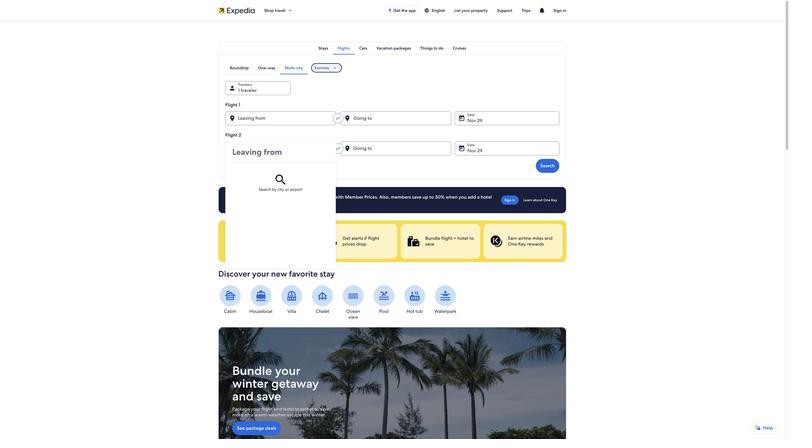 Task type: describe. For each thing, give the bounding box(es) containing it.
you
[[459, 194, 467, 200]]

nov for flight 2
[[468, 148, 476, 154]]

small image
[[425, 8, 430, 13]]

ocean view button
[[342, 286, 365, 320]]

members
[[391, 194, 411, 200]]

bundle flight + hotel to save
[[425, 235, 474, 247]]

multi-city
[[285, 65, 303, 71]]

cruises
[[453, 46, 467, 51]]

flight for flight 1
[[225, 102, 238, 108]]

by
[[272, 187, 277, 192]]

package
[[232, 406, 250, 412]]

and inside earn airline miles and one key rewards
[[545, 235, 553, 241]]

on inside bundle your winter getaway and save package your flight and hotel together to save more on a warm-weather escape this winter.
[[245, 412, 250, 418]]

about
[[533, 198, 543, 203]]

package
[[246, 425, 264, 432]]

sign in button
[[549, 3, 571, 17]]

over
[[291, 194, 300, 200]]

pool button
[[372, 286, 396, 315]]

trailing image
[[288, 8, 293, 13]]

waterpark
[[435, 308, 457, 315]]

30%
[[435, 194, 445, 200]]

a right add
[[477, 194, 480, 200]]

tab list containing roundtrip
[[225, 62, 308, 74]]

shop
[[264, 8, 274, 13]]

earn airline miles and one key rewards
[[508, 235, 553, 247]]

airline
[[519, 235, 532, 241]]

things
[[421, 46, 433, 51]]

houseboat
[[250, 308, 273, 315]]

1 vertical spatial 1
[[239, 102, 240, 108]]

search by city or airport
[[259, 187, 303, 192]]

flight 1
[[225, 102, 240, 108]]

up
[[423, 194, 429, 200]]

0 vertical spatial one
[[544, 198, 551, 203]]

earn
[[508, 235, 518, 241]]

travel sale activities deals image
[[218, 327, 567, 439]]

favorite
[[289, 269, 318, 279]]

discover
[[218, 269, 250, 279]]

list your property link
[[450, 5, 493, 16]]

alerts
[[352, 235, 363, 241]]

support link
[[493, 5, 517, 16]]

1 vertical spatial city
[[278, 187, 284, 192]]

new
[[271, 269, 287, 279]]

getaway
[[271, 376, 319, 392]]

one-
[[258, 65, 268, 71]]

english
[[432, 8, 445, 13]]

29 for 1
[[477, 118, 483, 124]]

in inside dropdown button
[[563, 8, 567, 13]]

weather
[[269, 412, 286, 418]]

download the app button image
[[388, 8, 393, 13]]

nov 29 for flight 2
[[468, 148, 483, 154]]

learn about one key
[[524, 198, 557, 203]]

save right this
[[320, 406, 329, 412]]

bundle your winter getaway and save main content
[[0, 21, 785, 439]]

one inside earn airline miles and one key rewards
[[508, 241, 517, 247]]

hotel inside the bundle flight + hotel to save
[[458, 235, 469, 241]]

economy button
[[311, 63, 342, 73]]

villa
[[288, 308, 296, 315]]

save inside save 10% or more on over 100,000 hotels with member prices. also, members save up to 30% when you add a hotel to a flight
[[412, 194, 422, 200]]

chalet button
[[311, 286, 335, 315]]

prices.
[[365, 194, 378, 200]]

traveler
[[241, 87, 257, 93]]

flights link
[[333, 42, 355, 55]]

2
[[239, 132, 241, 138]]

one-way
[[258, 65, 276, 71]]

deals
[[265, 425, 276, 432]]

escape
[[287, 412, 302, 418]]

to right up
[[430, 194, 434, 200]]

bundle your winter getaway and save package your flight and hotel together to save more on a warm-weather escape this winter.
[[232, 363, 329, 418]]

things to do
[[421, 46, 444, 51]]

english button
[[420, 5, 450, 16]]

vacation
[[377, 46, 393, 51]]

a left 10%
[[251, 200, 253, 206]]

hot tub
[[407, 308, 423, 315]]

1 vertical spatial and
[[232, 389, 254, 405]]

pool
[[380, 308, 389, 315]]

list
[[455, 8, 461, 13]]

save inside the bundle flight + hotel to save
[[425, 241, 435, 247]]

see package deals link
[[232, 422, 281, 436]]

get the app link
[[384, 6, 420, 15]]

search button
[[536, 159, 560, 173]]

nov 29 button for 2
[[455, 142, 560, 156]]

things to do link
[[416, 42, 448, 55]]

nov 29 button for 1
[[455, 111, 560, 125]]

get alerts if flight prices drop
[[343, 235, 379, 247]]

trips
[[522, 8, 531, 13]]

sign in link
[[501, 196, 519, 205]]

1 traveler
[[238, 87, 257, 93]]

flight inside bundle your winter getaway and save package your flight and hotel together to save more on a warm-weather escape this winter.
[[262, 406, 273, 412]]

get for get the app
[[394, 8, 401, 13]]

get for get alerts if flight prices drop
[[343, 235, 351, 241]]

do
[[439, 46, 444, 51]]

get the app
[[394, 8, 416, 13]]

1 horizontal spatial and
[[274, 406, 282, 412]]

chalet
[[316, 308, 329, 315]]

multi-
[[285, 65, 297, 71]]

more inside save 10% or more on over 100,000 hotels with member prices. also, members save up to 30% when you add a hotel to a flight
[[272, 194, 283, 200]]

shop travel button
[[260, 3, 298, 17]]

hot tub button
[[403, 286, 427, 315]]

with
[[335, 194, 344, 200]]

1 inside dropdown button
[[238, 87, 240, 93]]

waterpark button
[[434, 286, 458, 315]]

flight for flight 2
[[225, 132, 238, 138]]

a inside bundle your winter getaway and save package your flight and hotel together to save more on a warm-weather escape this winter.
[[251, 412, 254, 418]]

app
[[409, 8, 416, 13]]

medium image
[[225, 163, 231, 169]]

tub
[[416, 308, 423, 315]]

sign in inside dropdown button
[[554, 8, 567, 13]]

houseboat button
[[249, 286, 273, 315]]

communication center icon image
[[539, 7, 546, 14]]

winter.
[[312, 412, 326, 418]]

vacation packages
[[377, 46, 411, 51]]

view
[[349, 314, 358, 320]]

cabin button
[[218, 286, 242, 315]]

one-way link
[[254, 62, 280, 74]]



Task type: vqa. For each thing, say whether or not it's contained in the screenshot.
'Swap origin and destination' IMAGE
no



Task type: locate. For each thing, give the bounding box(es) containing it.
cabin
[[224, 308, 237, 315]]

29 for 2
[[477, 148, 483, 154]]

1 horizontal spatial key
[[551, 198, 557, 203]]

0 horizontal spatial sign in
[[505, 198, 516, 203]]

flight 2
[[225, 132, 241, 138]]

on inside save 10% or more on over 100,000 hotels with member prices. also, members save up to 30% when you add a hotel to a flight
[[284, 194, 290, 200]]

2 vertical spatial hotel
[[283, 406, 294, 412]]

sign right communication center icon
[[554, 8, 562, 13]]

bundle for flight
[[425, 235, 440, 241]]

learn
[[524, 198, 533, 203]]

2 horizontal spatial and
[[545, 235, 553, 241]]

in right communication center icon
[[563, 8, 567, 13]]

property
[[471, 8, 488, 13]]

0 vertical spatial swap origin and destination values image
[[336, 116, 341, 121]]

sign in left learn
[[505, 198, 516, 203]]

0 vertical spatial more
[[272, 194, 283, 200]]

0 vertical spatial 29
[[477, 118, 483, 124]]

flights
[[338, 46, 350, 51]]

city left economy
[[297, 65, 303, 71]]

your
[[462, 8, 470, 13], [252, 269, 269, 279], [275, 363, 301, 379], [251, 406, 260, 412]]

0 horizontal spatial one
[[508, 241, 517, 247]]

cruises link
[[448, 42, 471, 55]]

bundle inside bundle your winter getaway and save package your flight and hotel together to save more on a warm-weather escape this winter.
[[232, 363, 272, 379]]

list your property
[[455, 8, 488, 13]]

3 out of 3 element
[[484, 224, 563, 259]]

miles
[[533, 235, 544, 241]]

key inside earn airline miles and one key rewards
[[519, 241, 526, 247]]

on
[[284, 194, 290, 200], [245, 412, 250, 418]]

search inside button
[[541, 163, 555, 169]]

more down by
[[272, 194, 283, 200]]

0 vertical spatial hotel
[[481, 194, 492, 200]]

1 vertical spatial flight
[[225, 132, 238, 138]]

0 horizontal spatial on
[[245, 412, 250, 418]]

hotel right add
[[481, 194, 492, 200]]

save up warm-
[[257, 389, 281, 405]]

packages
[[394, 46, 411, 51]]

1 vertical spatial search
[[259, 187, 271, 192]]

0 vertical spatial nov 29
[[468, 118, 483, 124]]

multi-city link
[[280, 62, 308, 74]]

sign in
[[554, 8, 567, 13], [505, 198, 516, 203]]

0 vertical spatial flight
[[225, 102, 238, 108]]

bundle inside the bundle flight + hotel to save
[[425, 235, 440, 241]]

0 vertical spatial sign
[[554, 8, 562, 13]]

0 vertical spatial on
[[284, 194, 290, 200]]

1 horizontal spatial one
[[544, 198, 551, 203]]

get
[[394, 8, 401, 13], [343, 235, 351, 241]]

sign inside sign in dropdown button
[[554, 8, 562, 13]]

and right miles
[[545, 235, 553, 241]]

flight inside get alerts if flight prices drop
[[368, 235, 379, 241]]

1 swap origin and destination values image from the top
[[336, 116, 341, 121]]

nov 29 for flight 1
[[468, 118, 483, 124]]

also,
[[380, 194, 390, 200]]

flight left +
[[442, 235, 453, 241]]

2 flight from the top
[[225, 132, 238, 138]]

1 horizontal spatial hotel
[[458, 235, 469, 241]]

0 vertical spatial in
[[563, 8, 567, 13]]

0 vertical spatial bundle
[[425, 235, 440, 241]]

to right this
[[315, 406, 319, 412]]

0 horizontal spatial or
[[266, 194, 271, 200]]

stays link
[[314, 42, 333, 55]]

0 horizontal spatial more
[[232, 412, 243, 418]]

1 vertical spatial or
[[266, 194, 271, 200]]

airport
[[290, 187, 303, 192]]

1 vertical spatial tab list
[[225, 62, 308, 74]]

2 nov 29 from the top
[[468, 148, 483, 154]]

0 vertical spatial or
[[285, 187, 289, 192]]

one left airline
[[508, 241, 517, 247]]

2 vertical spatial and
[[274, 406, 282, 412]]

hot
[[407, 308, 415, 315]]

1 vertical spatial nov 29 button
[[455, 142, 560, 156]]

hotel
[[481, 194, 492, 200], [458, 235, 469, 241], [283, 406, 294, 412]]

0 vertical spatial nov
[[468, 118, 476, 124]]

to inside bundle your winter getaway and save package your flight and hotel together to save more on a warm-weather escape this winter.
[[315, 406, 319, 412]]

0 vertical spatial nov 29 button
[[455, 111, 560, 125]]

1 vertical spatial one
[[508, 241, 517, 247]]

tab list
[[218, 42, 567, 55], [225, 62, 308, 74]]

this
[[303, 412, 311, 418]]

1 horizontal spatial on
[[284, 194, 290, 200]]

1 horizontal spatial city
[[297, 65, 303, 71]]

discover your new favorite stay
[[218, 269, 335, 279]]

your for bundle
[[275, 363, 301, 379]]

0 vertical spatial city
[[297, 65, 303, 71]]

bundle for your
[[232, 363, 272, 379]]

search
[[541, 163, 555, 169], [259, 187, 271, 192]]

see package deals
[[237, 425, 276, 432]]

1 vertical spatial 29
[[477, 148, 483, 154]]

city right by
[[278, 187, 284, 192]]

save 10% or more on over 100,000 hotels with member prices. also, members save up to 30% when you add a hotel to a flight
[[245, 194, 492, 206]]

0 vertical spatial sign in
[[554, 8, 567, 13]]

1 vertical spatial swap origin and destination values image
[[336, 146, 341, 151]]

get left alerts
[[343, 235, 351, 241]]

to left 10%
[[245, 200, 250, 206]]

0 horizontal spatial and
[[232, 389, 254, 405]]

travel
[[275, 8, 286, 13]]

1 horizontal spatial bundle
[[425, 235, 440, 241]]

add
[[468, 194, 476, 200]]

to inside the bundle flight + hotel to save
[[470, 235, 474, 241]]

sign in right communication center icon
[[554, 8, 567, 13]]

0 horizontal spatial sign
[[505, 198, 512, 203]]

to right +
[[470, 235, 474, 241]]

stay
[[320, 269, 335, 279]]

1 down 1 traveler
[[239, 102, 240, 108]]

0 vertical spatial 1
[[238, 87, 240, 93]]

expedia logo image
[[218, 6, 255, 15]]

and up package
[[232, 389, 254, 405]]

1 29 from the top
[[477, 118, 483, 124]]

0 horizontal spatial search
[[259, 187, 271, 192]]

way
[[268, 65, 276, 71]]

key right earn on the right bottom of the page
[[519, 241, 526, 247]]

2 out of 3 element
[[401, 224, 480, 259]]

0 vertical spatial and
[[545, 235, 553, 241]]

ocean
[[346, 308, 360, 315]]

0 horizontal spatial key
[[519, 241, 526, 247]]

ocean view
[[346, 308, 360, 320]]

flight up deals
[[262, 406, 273, 412]]

1 traveler button
[[225, 81, 291, 95]]

a left warm-
[[251, 412, 254, 418]]

1 vertical spatial sign
[[505, 198, 512, 203]]

1 out of 3 element
[[318, 224, 398, 259]]

0 horizontal spatial in
[[513, 198, 516, 203]]

and right warm-
[[274, 406, 282, 412]]

2 swap origin and destination values image from the top
[[336, 146, 341, 151]]

hotel right +
[[458, 235, 469, 241]]

prices
[[343, 241, 355, 247]]

2 nov 29 button from the top
[[455, 142, 560, 156]]

swap origin and destination values image
[[336, 116, 341, 121], [336, 146, 341, 151]]

swap origin and destination values image for 2
[[336, 146, 341, 151]]

sign in inside bundle your winter getaway and save main content
[[505, 198, 516, 203]]

tab list containing stays
[[218, 42, 567, 55]]

cars link
[[355, 42, 372, 55]]

sign inside sign in link
[[505, 198, 512, 203]]

1 horizontal spatial or
[[285, 187, 289, 192]]

flight down search by city or airport
[[254, 200, 266, 206]]

to left do on the top of page
[[434, 46, 438, 51]]

city inside tab list
[[297, 65, 303, 71]]

1 vertical spatial bundle
[[232, 363, 272, 379]]

rewards
[[527, 241, 544, 247]]

flight
[[254, 200, 266, 206], [368, 235, 379, 241], [442, 235, 453, 241], [262, 406, 273, 412]]

hotel inside save 10% or more on over 100,000 hotels with member prices. also, members save up to 30% when you add a hotel to a flight
[[481, 194, 492, 200]]

Leaving from text field
[[225, 142, 336, 162]]

1
[[238, 87, 240, 93], [239, 102, 240, 108]]

city
[[297, 65, 303, 71], [278, 187, 284, 192]]

1 left traveler
[[238, 87, 240, 93]]

1 vertical spatial on
[[245, 412, 250, 418]]

search for search by city or airport
[[259, 187, 271, 192]]

1 nov from the top
[[468, 118, 476, 124]]

swap origin and destination values image for 1
[[336, 116, 341, 121]]

in inside main content
[[513, 198, 516, 203]]

1 nov 29 button from the top
[[455, 111, 560, 125]]

1 vertical spatial get
[[343, 235, 351, 241]]

1 vertical spatial in
[[513, 198, 516, 203]]

flight inside save 10% or more on over 100,000 hotels with member prices. also, members save up to 30% when you add a hotel to a flight
[[254, 200, 266, 206]]

0 horizontal spatial city
[[278, 187, 284, 192]]

roundtrip link
[[225, 62, 254, 74]]

more up see
[[232, 412, 243, 418]]

key right the about
[[551, 198, 557, 203]]

1 vertical spatial nov 29
[[468, 148, 483, 154]]

0 vertical spatial get
[[394, 8, 401, 13]]

2 29 from the top
[[477, 148, 483, 154]]

1 vertical spatial hotel
[[458, 235, 469, 241]]

when
[[446, 194, 458, 200]]

0 vertical spatial key
[[551, 198, 557, 203]]

0 horizontal spatial hotel
[[283, 406, 294, 412]]

flight inside the bundle flight + hotel to save
[[442, 235, 453, 241]]

your for list
[[462, 8, 470, 13]]

1 horizontal spatial more
[[272, 194, 283, 200]]

1 vertical spatial key
[[519, 241, 526, 247]]

your for discover
[[252, 269, 269, 279]]

shop travel
[[264, 8, 286, 13]]

0 vertical spatial tab list
[[218, 42, 567, 55]]

get inside get the app link
[[394, 8, 401, 13]]

one right the about
[[544, 198, 551, 203]]

nov
[[468, 118, 476, 124], [468, 148, 476, 154]]

1 vertical spatial more
[[232, 412, 243, 418]]

hotels
[[320, 194, 333, 200]]

hotel left together
[[283, 406, 294, 412]]

1 flight from the top
[[225, 102, 238, 108]]

hotel inside bundle your winter getaway and save package your flight and hotel together to save more on a warm-weather escape this winter.
[[283, 406, 294, 412]]

see
[[237, 425, 245, 432]]

or right 10%
[[266, 194, 271, 200]]

0 vertical spatial search
[[541, 163, 555, 169]]

in left learn
[[513, 198, 516, 203]]

if
[[364, 235, 367, 241]]

flight
[[225, 102, 238, 108], [225, 132, 238, 138]]

warm-
[[255, 412, 269, 418]]

1 horizontal spatial get
[[394, 8, 401, 13]]

sign left learn
[[505, 198, 512, 203]]

0 horizontal spatial get
[[343, 235, 351, 241]]

drop
[[356, 241, 367, 247]]

trips link
[[517, 5, 535, 16]]

get inside get alerts if flight prices drop
[[343, 235, 351, 241]]

or left the airport
[[285, 187, 289, 192]]

save left +
[[425, 241, 435, 247]]

1 horizontal spatial sign in
[[554, 8, 567, 13]]

100,000
[[301, 194, 319, 200]]

1 nov 29 from the top
[[468, 118, 483, 124]]

0 horizontal spatial bundle
[[232, 363, 272, 379]]

nov for flight 1
[[468, 118, 476, 124]]

2 horizontal spatial hotel
[[481, 194, 492, 200]]

learn about one key link
[[521, 196, 560, 205]]

on left warm-
[[245, 412, 250, 418]]

more inside bundle your winter getaway and save package your flight and hotel together to save more on a warm-weather escape this winter.
[[232, 412, 243, 418]]

1 vertical spatial nov
[[468, 148, 476, 154]]

get right download the app button icon
[[394, 8, 401, 13]]

1 horizontal spatial in
[[563, 8, 567, 13]]

save left up
[[412, 194, 422, 200]]

flight right if
[[368, 235, 379, 241]]

villa button
[[280, 286, 304, 315]]

1 horizontal spatial sign
[[554, 8, 562, 13]]

+
[[454, 235, 457, 241]]

10%
[[256, 194, 265, 200]]

29
[[477, 118, 483, 124], [477, 148, 483, 154]]

on left over on the left top of page
[[284, 194, 290, 200]]

support
[[497, 8, 513, 13]]

1 horizontal spatial search
[[541, 163, 555, 169]]

search for search
[[541, 163, 555, 169]]

to
[[434, 46, 438, 51], [430, 194, 434, 200], [245, 200, 250, 206], [470, 235, 474, 241], [315, 406, 319, 412]]

1 vertical spatial sign in
[[505, 198, 516, 203]]

nov 29 button
[[455, 111, 560, 125], [455, 142, 560, 156]]

2 nov from the top
[[468, 148, 476, 154]]

together
[[295, 406, 314, 412]]

or inside save 10% or more on over 100,000 hotels with member prices. also, members save up to 30% when you add a hotel to a flight
[[266, 194, 271, 200]]



